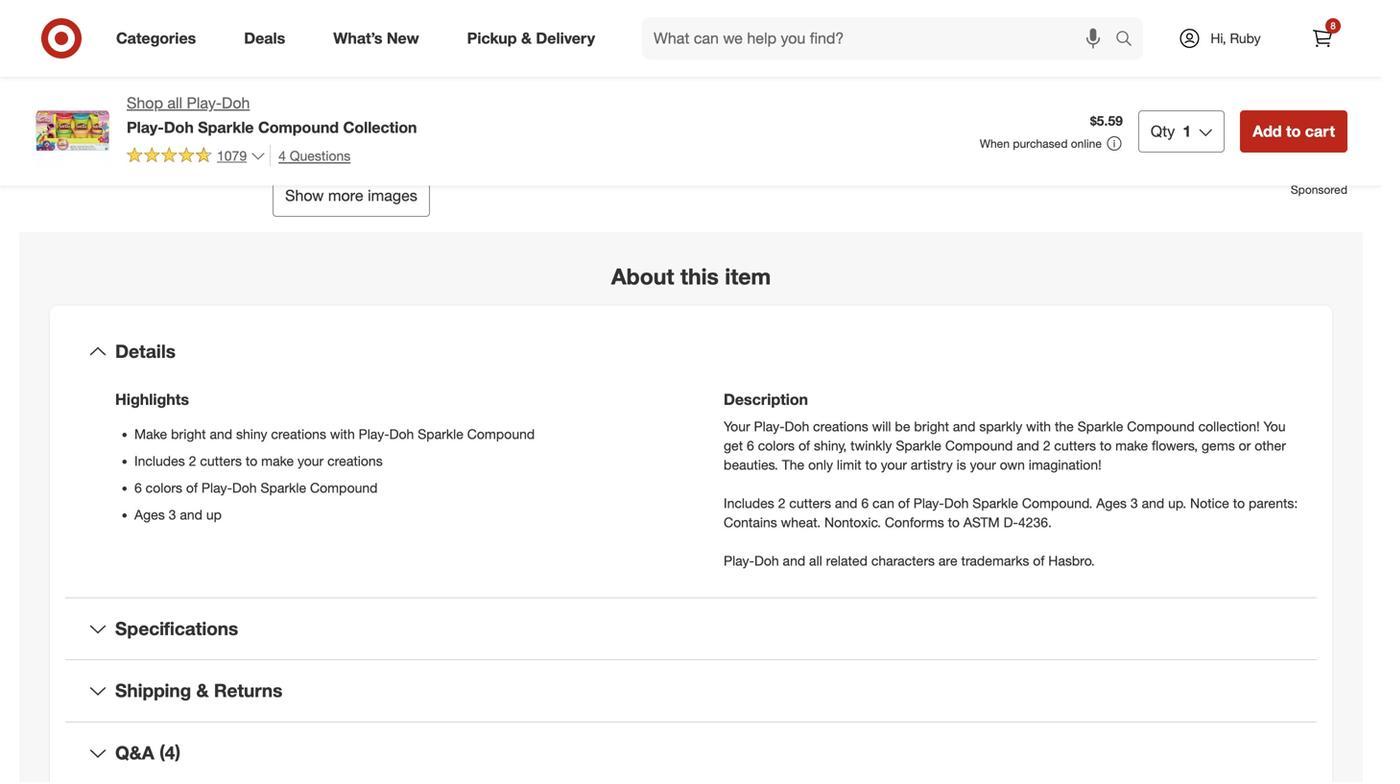 Task type: describe. For each thing, give the bounding box(es) containing it.
to down twinkly
[[865, 456, 877, 473]]

q&a (4) button
[[65, 723, 1317, 782]]

to right notice
[[1233, 495, 1245, 511]]

collection
[[343, 118, 417, 137]]

8
[[1331, 20, 1336, 32]]

0 horizontal spatial bright
[[171, 426, 206, 442]]

this
[[680, 263, 719, 290]]

to down shiny at the left bottom of the page
[[246, 452, 257, 469]]

4 questions link
[[270, 145, 351, 167]]

2 inside 'your play-doh creations will be bright and sparkly with the sparkle compound collection! you get 6 colors of shiny, twinkly sparkle compound and 2 cutters to make flowers, gems or other beauties. the only limit to your artistry is your own imagination!'
[[1043, 437, 1051, 454]]

shipping
[[115, 680, 191, 702]]

ages 3 and up
[[134, 506, 222, 523]]

with inside 'your play-doh creations will be bright and sparkly with the sparkle compound collection! you get 6 colors of shiny, twinkly sparkle compound and 2 cutters to make flowers, gems or other beauties. the only limit to your artistry is your own imagination!'
[[1026, 418, 1051, 435]]

the
[[1055, 418, 1074, 435]]

when purchased online
[[980, 136, 1102, 151]]

0 horizontal spatial 6
[[134, 479, 142, 496]]

deals link
[[228, 17, 309, 60]]

will
[[872, 418, 891, 435]]

and up "nontoxic."
[[835, 495, 858, 511]]

make
[[134, 426, 167, 442]]

includes for includes 2 cutters and 6 can of play-doh sparkle compound. ages 3 and up. notice to parents: contains wheat. nontoxic. conforms to astm d-4236.
[[724, 495, 774, 511]]

includes for includes 2 cutters to make your creations
[[134, 452, 185, 469]]

what's new
[[333, 29, 419, 48]]

specifications button
[[65, 598, 1317, 660]]

6 colors of play-doh sparkle compound
[[134, 479, 378, 496]]

details button
[[65, 321, 1317, 382]]

1079 link
[[127, 145, 266, 168]]

shipping & returns button
[[65, 661, 1317, 722]]

hasbro.
[[1048, 552, 1095, 569]]

of up 'ages 3 and up'
[[186, 479, 198, 496]]

trademarks
[[961, 552, 1029, 569]]

images
[[368, 186, 417, 205]]

what's new link
[[317, 17, 443, 60]]

imagination!
[[1029, 456, 1102, 473]]

0 horizontal spatial 3
[[169, 506, 176, 523]]

deals
[[244, 29, 285, 48]]

only
[[808, 456, 833, 473]]

about
[[611, 263, 674, 290]]

pickup & delivery
[[467, 29, 595, 48]]

@thatot_momlife
[[390, 114, 482, 128]]

with redcard
[[753, 1, 837, 18]]

add to cart
[[1253, 122, 1335, 140]]

4236.
[[1018, 514, 1052, 531]]

or
[[1239, 437, 1251, 454]]

qty 1
[[1151, 122, 1191, 140]]

shipping & returns
[[115, 680, 283, 702]]

be
[[895, 418, 910, 435]]

ages inside includes 2 cutters and 6 can of play-doh sparkle compound. ages 3 and up. notice to parents: contains wheat. nontoxic. conforms to astm d-4236.
[[1096, 495, 1127, 511]]

doh inside 'your play-doh creations will be bright and sparkly with the sparkle compound collection! you get 6 colors of shiny, twinkly sparkle compound and 2 cutters to make flowers, gems or other beauties. the only limit to your artistry is your own imagination!'
[[785, 418, 809, 435]]

0 horizontal spatial your
[[298, 452, 324, 469]]

details
[[115, 340, 176, 362]]

your play-doh creations will be bright and sparkly with the sparkle compound collection! you get 6 colors of shiny, twinkly sparkle compound and 2 cutters to make flowers, gems or other beauties. the only limit to your artistry is your own imagination!
[[724, 418, 1286, 473]]

add to cart button
[[1240, 110, 1348, 152]]

1 with from the top
[[753, 1, 779, 18]]

beauties.
[[724, 456, 778, 473]]

$100
[[913, 63, 942, 79]]

shiny
[[236, 426, 267, 442]]

1079
[[217, 147, 247, 164]]

shop
[[127, 94, 163, 112]]

twinkly
[[850, 437, 892, 454]]

play- inside 'your play-doh creations will be bright and sparkly with the sparkle compound collection! you get 6 colors of shiny, twinkly sparkle compound and 2 cutters to make flowers, gems or other beauties. the only limit to your artistry is your own imagination!'
[[754, 418, 785, 435]]

play-doh and all related characters are trademarks of hasbro.
[[724, 552, 1095, 569]]

creations inside 'your play-doh creations will be bright and sparkly with the sparkle compound collection! you get 6 colors of shiny, twinkly sparkle compound and 2 cutters to make flowers, gems or other beauties. the only limit to your artistry is your own imagination!'
[[813, 418, 868, 435]]

pay
[[753, 41, 779, 59]]

returns
[[214, 680, 283, 702]]

show more images
[[285, 186, 417, 205]]

search
[[1107, 31, 1153, 49]]

purchased
[[1013, 136, 1068, 151]]

your
[[724, 418, 750, 435]]

online
[[1071, 136, 1102, 151]]

and left 'sparkly'
[[953, 418, 976, 435]]

(4)
[[159, 742, 180, 764]]

when
[[980, 136, 1010, 151]]

description
[[724, 390, 808, 409]]

1 vertical spatial over
[[883, 63, 909, 79]]

new
[[387, 29, 419, 48]]

more
[[328, 186, 363, 205]]

you
[[1264, 418, 1286, 435]]

image gallery element
[[35, 0, 668, 217]]

cart
[[1305, 122, 1335, 140]]

1 horizontal spatial all
[[809, 552, 822, 569]]

6 inside includes 2 cutters and 6 can of play-doh sparkle compound. ages 3 and up. notice to parents: contains wheat. nontoxic. conforms to astm d-4236.
[[861, 495, 869, 511]]

up.
[[1168, 495, 1186, 511]]

to left astm
[[948, 514, 960, 531]]

redcard
[[783, 1, 837, 18]]

includes 2 cutters and 6 can of play-doh sparkle compound. ages 3 and up. notice to parents: contains wheat. nontoxic. conforms to astm d-4236.
[[724, 495, 1298, 531]]

3 inside includes 2 cutters and 6 can of play-doh sparkle compound. ages 3 and up. notice to parents: contains wheat. nontoxic. conforms to astm d-4236.
[[1131, 495, 1138, 511]]

the
[[782, 456, 805, 473]]

colors inside 'your play-doh creations will be bright and sparkly with the sparkle compound collection! you get 6 colors of shiny, twinkly sparkle compound and 2 cutters to make flowers, gems or other beauties. the only limit to your artistry is your own imagination!'
[[758, 437, 795, 454]]

categories
[[116, 29, 196, 48]]

qty
[[1151, 122, 1175, 140]]

2 for includes 2 cutters and 6 can of play-doh sparkle compound. ages 3 and up. notice to parents: contains wheat. nontoxic. conforms to astm d-4236.
[[778, 495, 786, 511]]

bright inside 'your play-doh creations will be bright and sparkly with the sparkle compound collection! you get 6 colors of shiny, twinkly sparkle compound and 2 cutters to make flowers, gems or other beauties. the only limit to your artistry is your own imagination!'
[[914, 418, 949, 435]]

and up own
[[1017, 437, 1039, 454]]

4
[[278, 147, 286, 164]]

wheat.
[[781, 514, 821, 531]]

ruby
[[1230, 30, 1261, 47]]

can
[[873, 495, 894, 511]]

0 horizontal spatial creations
[[271, 426, 326, 442]]

contains
[[724, 514, 777, 531]]

shop all play-doh play-doh sparkle compound collection
[[127, 94, 417, 137]]



Task type: locate. For each thing, give the bounding box(es) containing it.
0 horizontal spatial with
[[330, 426, 355, 442]]

0 vertical spatial &
[[521, 29, 532, 48]]

limit
[[837, 456, 862, 473]]

conforms
[[885, 514, 944, 531]]

cutters
[[1054, 437, 1096, 454], [200, 452, 242, 469], [789, 495, 831, 511]]

1 vertical spatial all
[[809, 552, 822, 569]]

with
[[1026, 418, 1051, 435], [330, 426, 355, 442]]

2 horizontal spatial 6
[[861, 495, 869, 511]]

ages right compound.
[[1096, 495, 1127, 511]]

all right shop
[[167, 94, 182, 112]]

0 horizontal spatial over
[[783, 41, 815, 59]]

is
[[957, 456, 966, 473]]

1 vertical spatial colors
[[146, 479, 182, 496]]

3
[[1131, 495, 1138, 511], [169, 506, 176, 523]]

doh
[[222, 94, 250, 112], [164, 118, 194, 137], [785, 418, 809, 435], [389, 426, 414, 442], [232, 479, 257, 496], [944, 495, 969, 511], [754, 552, 779, 569]]

1 horizontal spatial 2
[[778, 495, 786, 511]]

includes inside includes 2 cutters and 6 can of play-doh sparkle compound. ages 3 and up. notice to parents: contains wheat. nontoxic. conforms to astm d-4236.
[[724, 495, 774, 511]]

photo from @thatot_momlife, 6 of 10 image
[[359, 0, 668, 159]]

cutters up the "wheat."
[[789, 495, 831, 511]]

0 horizontal spatial cutters
[[200, 452, 242, 469]]

bright right be
[[914, 418, 949, 435]]

image of play-doh sparkle compound collection image
[[35, 92, 111, 169]]

with left the
[[1026, 418, 1051, 435]]

4 questions
[[278, 147, 351, 164]]

1 horizontal spatial 6
[[747, 437, 754, 454]]

with up includes 2 cutters to make your creations
[[330, 426, 355, 442]]

6 inside 'your play-doh creations will be bright and sparkly with the sparkle compound collection! you get 6 colors of shiny, twinkly sparkle compound and 2 cutters to make flowers, gems or other beauties. the only limit to your artistry is your own imagination!'
[[747, 437, 754, 454]]

gems
[[1202, 437, 1235, 454]]

1 vertical spatial includes
[[724, 495, 774, 511]]

includes up contains
[[724, 495, 774, 511]]

2 horizontal spatial your
[[970, 456, 996, 473]]

3 left up
[[169, 506, 176, 523]]

your down twinkly
[[881, 456, 907, 473]]

astm
[[964, 514, 1000, 531]]

creations up shiny,
[[813, 418, 868, 435]]

1 horizontal spatial make
[[1115, 437, 1148, 454]]

pickup & delivery link
[[451, 17, 619, 60]]

0 horizontal spatial make
[[261, 452, 294, 469]]

flowers,
[[1152, 437, 1198, 454]]

2 inside includes 2 cutters and 6 can of play-doh sparkle compound. ages 3 and up. notice to parents: contains wheat. nontoxic. conforms to astm d-4236.
[[778, 495, 786, 511]]

all left related
[[809, 552, 822, 569]]

of up the 'the' at the right bottom of page
[[799, 437, 810, 454]]

all inside shop all play-doh play-doh sparkle compound collection
[[167, 94, 182, 112]]

What can we help you find? suggestions appear below search field
[[642, 17, 1120, 60]]

2
[[1043, 437, 1051, 454], [189, 452, 196, 469], [778, 495, 786, 511]]

1 horizontal spatial bright
[[914, 418, 949, 435]]

0 horizontal spatial ages
[[134, 506, 165, 523]]

to inside button
[[1286, 122, 1301, 140]]

get
[[724, 437, 743, 454]]

and down the "wheat."
[[783, 552, 805, 569]]

related
[[826, 552, 868, 569]]

d-
[[1004, 514, 1018, 531]]

q&a
[[115, 742, 154, 764]]

collection!
[[1198, 418, 1260, 435]]

0 horizontal spatial 2
[[189, 452, 196, 469]]

cutters for includes 2 cutters to make your creations
[[200, 452, 242, 469]]

1 horizontal spatial ages
[[1096, 495, 1127, 511]]

all
[[167, 94, 182, 112], [809, 552, 822, 569]]

2 with from the top
[[753, 63, 779, 79]]

0 horizontal spatial &
[[196, 680, 209, 702]]

of inside includes 2 cutters and 6 can of play-doh sparkle compound. ages 3 and up. notice to parents: contains wheat. nontoxic. conforms to astm d-4236.
[[898, 495, 910, 511]]

1 horizontal spatial with
[[1026, 418, 1051, 435]]

& inside dropdown button
[[196, 680, 209, 702]]

sparkly
[[979, 418, 1022, 435]]

1 vertical spatial with
[[753, 63, 779, 79]]

0 vertical spatial all
[[167, 94, 182, 112]]

play-doh sparkle compound collection, 5 of 10, play video image
[[35, 0, 344, 159]]

make up 6 colors of play-doh sparkle compound
[[261, 452, 294, 469]]

q&a (4)
[[115, 742, 180, 764]]

orders
[[841, 63, 880, 79]]

colors up the 'the' at the right bottom of page
[[758, 437, 795, 454]]

notice
[[1190, 495, 1229, 511]]

cutters inside 'your play-doh creations will be bright and sparkly with the sparkle compound collection! you get 6 colors of shiny, twinkly sparkle compound and 2 cutters to make flowers, gems or other beauties. the only limit to your artistry is your own imagination!'
[[1054, 437, 1096, 454]]

and left up
[[180, 506, 202, 523]]

2 up the "wheat."
[[778, 495, 786, 511]]

and
[[953, 418, 976, 435], [210, 426, 232, 442], [1017, 437, 1039, 454], [835, 495, 858, 511], [1142, 495, 1164, 511], [180, 506, 202, 523], [783, 552, 805, 569]]

add
[[1253, 122, 1282, 140]]

show more images button
[[273, 175, 430, 217]]

compound.
[[1022, 495, 1093, 511]]

ages left up
[[134, 506, 165, 523]]

2 horizontal spatial cutters
[[1054, 437, 1096, 454]]

make left flowers, at the right of the page
[[1115, 437, 1148, 454]]

6 left can on the bottom of the page
[[861, 495, 869, 511]]

and left the up.
[[1142, 495, 1164, 511]]

6 up 'ages 3 and up'
[[134, 479, 142, 496]]

1 horizontal spatial over
[[883, 63, 909, 79]]

time
[[819, 41, 851, 59]]

2 up 'ages 3 and up'
[[189, 452, 196, 469]]

make bright and shiny creations with play-doh sparkle compound
[[134, 426, 535, 442]]

1 horizontal spatial creations
[[327, 452, 383, 469]]

parents:
[[1249, 495, 1298, 511]]

with down pay
[[753, 63, 779, 79]]

to right add
[[1286, 122, 1301, 140]]

to
[[1286, 122, 1301, 140], [1100, 437, 1112, 454], [246, 452, 257, 469], [865, 456, 877, 473], [1233, 495, 1245, 511], [948, 514, 960, 531]]

your down make bright and shiny creations with play-doh sparkle compound
[[298, 452, 324, 469]]

sparkle inside includes 2 cutters and 6 can of play-doh sparkle compound. ages 3 and up. notice to parents: contains wheat. nontoxic. conforms to astm d-4236.
[[973, 495, 1018, 511]]

about this item
[[611, 263, 771, 290]]

& for pickup
[[521, 29, 532, 48]]

artistry
[[911, 456, 953, 473]]

1 horizontal spatial your
[[881, 456, 907, 473]]

2 up the imagination!
[[1043, 437, 1051, 454]]

play- inside includes 2 cutters and 6 can of play-doh sparkle compound. ages 3 and up. notice to parents: contains wheat. nontoxic. conforms to astm d-4236.
[[914, 495, 944, 511]]

0 vertical spatial includes
[[134, 452, 185, 469]]

advertisement region
[[714, 107, 1348, 180]]

other
[[1255, 437, 1286, 454]]

cutters down shiny at the left bottom of the page
[[200, 452, 242, 469]]

0 vertical spatial colors
[[758, 437, 795, 454]]

specifications
[[115, 618, 238, 640]]

make inside 'your play-doh creations will be bright and sparkly with the sparkle compound collection! you get 6 colors of shiny, twinkly sparkle compound and 2 cutters to make flowers, gems or other beauties. the only limit to your artistry is your own imagination!'
[[1115, 437, 1148, 454]]

includes 2 cutters to make your creations
[[134, 452, 383, 469]]

0 vertical spatial over
[[783, 41, 815, 59]]

2 for includes 2 cutters to make your creations
[[189, 452, 196, 469]]

8 link
[[1302, 17, 1344, 60]]

6
[[747, 437, 754, 454], [134, 479, 142, 496], [861, 495, 869, 511]]

of
[[799, 437, 810, 454], [186, 479, 198, 496], [898, 495, 910, 511], [1033, 552, 1045, 569]]

over
[[783, 41, 815, 59], [883, 63, 909, 79]]

sponsored
[[1291, 182, 1348, 196]]

and left shiny at the left bottom of the page
[[210, 426, 232, 442]]

cutters inside includes 2 cutters and 6 can of play-doh sparkle compound. ages 3 and up. notice to parents: contains wheat. nontoxic. conforms to astm d-4236.
[[789, 495, 831, 511]]

your right is
[[970, 456, 996, 473]]

& left returns
[[196, 680, 209, 702]]

doh inside includes 2 cutters and 6 can of play-doh sparkle compound. ages 3 and up. notice to parents: contains wheat. nontoxic. conforms to astm d-4236.
[[944, 495, 969, 511]]

of right can on the bottom of the page
[[898, 495, 910, 511]]

shiny,
[[814, 437, 847, 454]]

affirm
[[783, 63, 818, 79]]

colors up 'ages 3 and up'
[[146, 479, 182, 496]]

1 horizontal spatial 3
[[1131, 495, 1138, 511]]

1 horizontal spatial includes
[[724, 495, 774, 511]]

what's
[[333, 29, 382, 48]]

nontoxic.
[[825, 514, 881, 531]]

bright
[[914, 418, 949, 435], [171, 426, 206, 442]]

hi, ruby
[[1211, 30, 1261, 47]]

with up pay
[[753, 1, 779, 18]]

over up the affirm
[[783, 41, 815, 59]]

of left hasbro.
[[1033, 552, 1045, 569]]

0 horizontal spatial all
[[167, 94, 182, 112]]

to up the imagination!
[[1100, 437, 1112, 454]]

with
[[753, 1, 779, 18], [753, 63, 779, 79]]

with inside pay over time with affirm on orders over $100
[[753, 63, 779, 79]]

& for shipping
[[196, 680, 209, 702]]

pickup
[[467, 29, 517, 48]]

of inside 'your play-doh creations will be bright and sparkly with the sparkle compound collection! you get 6 colors of shiny, twinkly sparkle compound and 2 cutters to make flowers, gems or other beauties. the only limit to your artistry is your own imagination!'
[[799, 437, 810, 454]]

questions
[[290, 147, 351, 164]]

cutters up the imagination!
[[1054, 437, 1096, 454]]

0 horizontal spatial colors
[[146, 479, 182, 496]]

creations down make bright and shiny creations with play-doh sparkle compound
[[327, 452, 383, 469]]

bright right make
[[171, 426, 206, 442]]

on
[[822, 63, 837, 79]]

3 left the up.
[[1131, 495, 1138, 511]]

2 horizontal spatial 2
[[1043, 437, 1051, 454]]

sparkle inside shop all play-doh play-doh sparkle compound collection
[[198, 118, 254, 137]]

search button
[[1107, 17, 1153, 63]]

ages
[[1096, 495, 1127, 511], [134, 506, 165, 523]]

colors
[[758, 437, 795, 454], [146, 479, 182, 496]]

cutters for includes 2 cutters and 6 can of play-doh sparkle compound. ages 3 and up. notice to parents: contains wheat. nontoxic. conforms to astm d-4236.
[[789, 495, 831, 511]]

& right pickup on the left top
[[521, 29, 532, 48]]

1 vertical spatial &
[[196, 680, 209, 702]]

$5.59
[[1090, 112, 1123, 129]]

compound inside shop all play-doh play-doh sparkle compound collection
[[258, 118, 339, 137]]

0 vertical spatial with
[[753, 1, 779, 18]]

show
[[285, 186, 324, 205]]

up
[[206, 506, 222, 523]]

1 horizontal spatial cutters
[[789, 495, 831, 511]]

2 horizontal spatial creations
[[813, 418, 868, 435]]

hi,
[[1211, 30, 1226, 47]]

6 right get on the bottom of the page
[[747, 437, 754, 454]]

1 horizontal spatial &
[[521, 29, 532, 48]]

0 horizontal spatial includes
[[134, 452, 185, 469]]

over left $100
[[883, 63, 909, 79]]

highlights
[[115, 390, 189, 409]]

are
[[939, 552, 958, 569]]

1 horizontal spatial colors
[[758, 437, 795, 454]]

characters
[[871, 552, 935, 569]]

includes down make
[[134, 452, 185, 469]]

own
[[1000, 456, 1025, 473]]

creations right shiny at the left bottom of the page
[[271, 426, 326, 442]]



Task type: vqa. For each thing, say whether or not it's contained in the screenshot.
'reg' associated with $5.00
no



